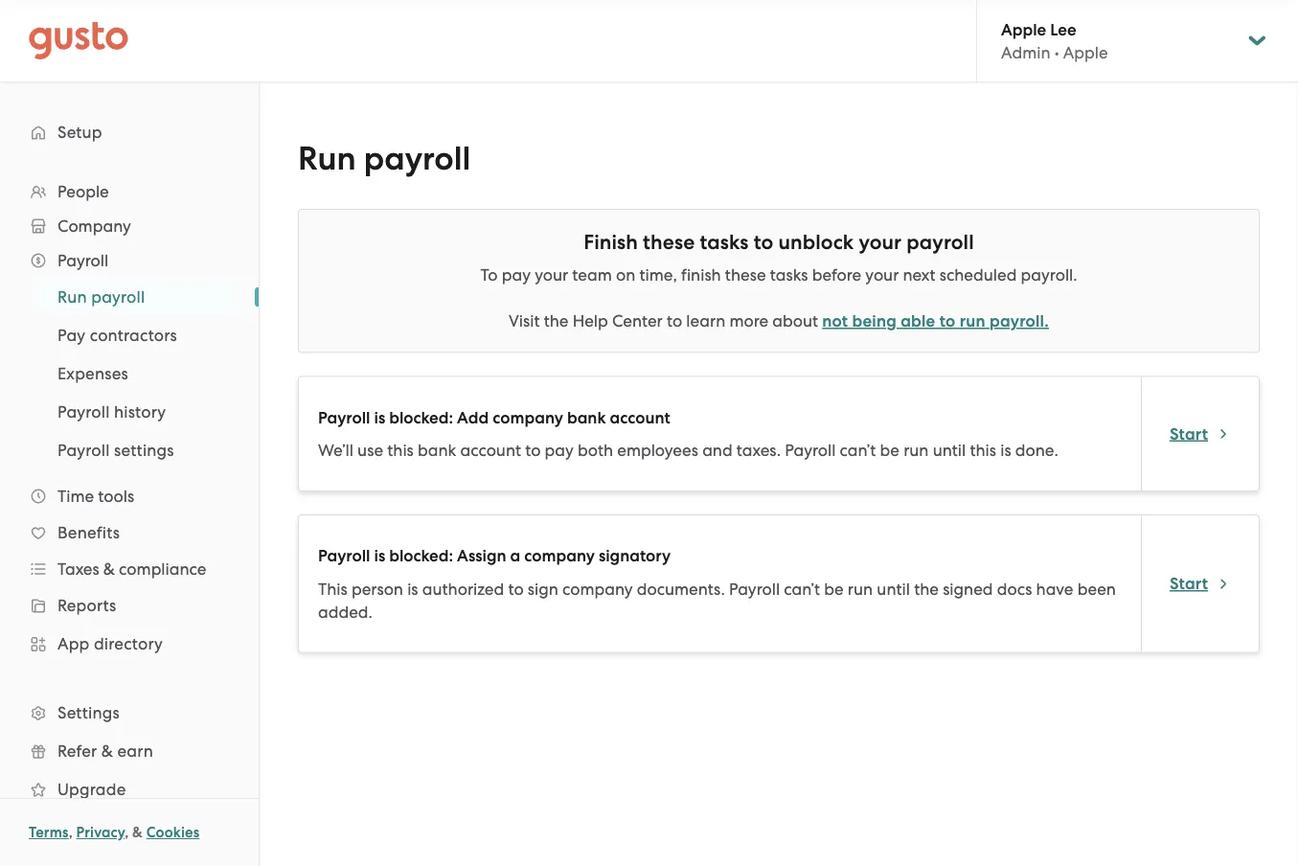 Task type: describe. For each thing, give the bounding box(es) containing it.
about
[[773, 311, 819, 331]]

the inside visit the help center to learn more about not being able to run payroll.
[[544, 311, 569, 331]]

both
[[578, 441, 613, 460]]

reports
[[58, 596, 116, 615]]

settings link
[[19, 696, 240, 730]]

payroll settings link
[[35, 433, 240, 468]]

assign
[[457, 546, 507, 566]]

taxes
[[58, 560, 99, 579]]

setup
[[58, 123, 102, 142]]

and
[[703, 441, 733, 460]]

upgrade
[[58, 780, 126, 799]]

time,
[[640, 265, 677, 285]]

signed
[[943, 579, 993, 599]]

history
[[114, 403, 166, 422]]

payroll. for run
[[990, 311, 1049, 331]]

docs
[[997, 579, 1033, 599]]

people button
[[19, 174, 240, 209]]

0 vertical spatial apple
[[1002, 19, 1047, 39]]

run payroll inside list
[[58, 288, 145, 307]]

earn
[[117, 742, 153, 761]]

upgrade link
[[19, 772, 240, 807]]

1 vertical spatial these
[[725, 265, 766, 285]]

1 horizontal spatial account
[[610, 408, 671, 427]]

payroll inside 'run payroll' link
[[91, 288, 145, 307]]

refer & earn
[[58, 742, 153, 761]]

is up use
[[374, 408, 385, 427]]

this person is authorized to sign company documents. payroll can't be run until the signed docs have been added.
[[318, 579, 1116, 622]]

0 horizontal spatial account
[[460, 441, 521, 460]]

tools
[[98, 487, 134, 506]]

1 horizontal spatial pay
[[545, 441, 574, 460]]

use
[[358, 441, 383, 460]]

run payroll link
[[35, 280, 240, 314]]

finish
[[584, 231, 638, 254]]

payroll inside this person is authorized to sign company documents. payroll can't be run until the signed docs have been added.
[[729, 579, 780, 599]]

run inside this person is authorized to sign company documents. payroll can't be run until the signed docs have been added.
[[848, 579, 873, 599]]

0 vertical spatial company
[[493, 408, 563, 427]]

blocked: for assign
[[389, 546, 453, 566]]

we'll use this bank account to pay both employees and taxes. payroll can't be run until this is done.
[[318, 441, 1059, 460]]

expenses link
[[35, 357, 240, 391]]

is left done.
[[1001, 441, 1012, 460]]

payroll. for scheduled
[[1021, 265, 1078, 285]]

& for earn
[[101, 742, 113, 761]]

payroll for payroll is blocked: assign a company signatory
[[318, 546, 370, 566]]

is up person on the bottom left of page
[[374, 546, 385, 566]]

benefits
[[58, 523, 120, 542]]

before
[[812, 265, 862, 285]]

visit
[[509, 311, 540, 331]]

admin
[[1002, 43, 1051, 62]]

employees
[[617, 441, 699, 460]]

refer & earn link
[[19, 734, 240, 769]]

your left team
[[535, 265, 568, 285]]

taxes & compliance
[[58, 560, 206, 579]]

2 this from the left
[[970, 441, 997, 460]]

finish these tasks to unblock your payroll
[[584, 231, 975, 254]]

signatory
[[599, 546, 671, 566]]

we'll
[[318, 441, 354, 460]]

refer
[[58, 742, 97, 761]]

the inside this person is authorized to sign company documents. payroll can't be run until the signed docs have been added.
[[914, 579, 939, 599]]

more
[[730, 311, 769, 331]]

payroll is blocked: add company bank account
[[318, 408, 671, 427]]

compliance
[[119, 560, 206, 579]]

lee
[[1051, 19, 1077, 39]]

expenses
[[58, 364, 128, 383]]

added.
[[318, 602, 373, 622]]

1 vertical spatial payroll
[[907, 231, 975, 254]]

taxes & compliance button
[[19, 552, 240, 587]]

start link for payroll is blocked: assign a company signatory
[[1170, 572, 1232, 595]]

0 vertical spatial pay
[[502, 265, 531, 285]]

to right the able in the top of the page
[[940, 311, 956, 331]]

to inside this person is authorized to sign company documents. payroll can't be run until the signed docs have been added.
[[508, 579, 524, 599]]

payroll right taxes.
[[785, 441, 836, 460]]

visit the help center to learn more about not being able to run payroll.
[[509, 311, 1049, 331]]

next
[[903, 265, 936, 285]]

1 horizontal spatial until
[[933, 441, 966, 460]]

cookies button
[[146, 821, 200, 844]]

pay contractors
[[58, 326, 177, 345]]

directory
[[94, 634, 163, 654]]

privacy
[[76, 824, 125, 841]]

•
[[1055, 43, 1060, 62]]

help
[[573, 311, 608, 331]]

finish
[[681, 265, 721, 285]]

gusto navigation element
[[0, 82, 259, 866]]

being
[[853, 311, 897, 331]]

reports link
[[19, 588, 240, 623]]

pay contractors link
[[35, 318, 240, 353]]

time
[[58, 487, 94, 506]]

1 horizontal spatial payroll
[[364, 139, 471, 178]]

time tools button
[[19, 479, 240, 514]]

add
[[457, 408, 489, 427]]

list containing people
[[0, 174, 259, 847]]

been
[[1078, 579, 1116, 599]]

to inside visit the help center to learn more about not being able to run payroll.
[[667, 311, 683, 331]]

company button
[[19, 209, 240, 243]]

terms link
[[29, 824, 69, 841]]

payroll for payroll history
[[58, 403, 110, 422]]

company
[[58, 217, 131, 236]]

2 horizontal spatial run
[[960, 311, 986, 331]]

authorized
[[422, 579, 504, 599]]



Task type: vqa. For each thing, say whether or not it's contained in the screenshot.
No employees
no



Task type: locate. For each thing, give the bounding box(es) containing it.
contractors
[[90, 326, 177, 345]]

0 horizontal spatial bank
[[418, 441, 456, 460]]

payroll
[[58, 251, 108, 270], [58, 403, 110, 422], [318, 408, 370, 427], [58, 441, 110, 460], [785, 441, 836, 460], [318, 546, 370, 566], [729, 579, 780, 599]]

terms , privacy , & cookies
[[29, 824, 200, 841]]

run
[[960, 311, 986, 331], [904, 441, 929, 460], [848, 579, 873, 599]]

your
[[859, 231, 902, 254], [535, 265, 568, 285], [866, 265, 899, 285]]

your left next
[[866, 265, 899, 285]]

this
[[318, 579, 348, 599]]

1 vertical spatial tasks
[[770, 265, 808, 285]]

is inside this person is authorized to sign company documents. payroll can't be run until the signed docs have been added.
[[407, 579, 418, 599]]

to up 'to pay your team on time, finish these tasks before your next scheduled payroll.'
[[754, 231, 774, 254]]

0 vertical spatial run
[[298, 139, 356, 178]]

1 list from the top
[[0, 174, 259, 847]]

on
[[616, 265, 636, 285]]

these right finish
[[725, 265, 766, 285]]

company inside this person is authorized to sign company documents. payroll can't be run until the signed docs have been added.
[[563, 579, 633, 599]]

1 , from the left
[[69, 824, 73, 841]]

person
[[352, 579, 403, 599]]

documents.
[[637, 579, 725, 599]]

app directory link
[[19, 627, 240, 661]]

0 vertical spatial tasks
[[700, 231, 749, 254]]

home image
[[29, 22, 128, 60]]

1 horizontal spatial be
[[880, 441, 900, 460]]

start for account
[[1170, 424, 1209, 444]]

payroll down expenses
[[58, 403, 110, 422]]

payroll history link
[[35, 395, 240, 429]]

& inside dropdown button
[[103, 560, 115, 579]]

0 vertical spatial bank
[[567, 408, 606, 427]]

this left done.
[[970, 441, 997, 460]]

& left earn
[[101, 742, 113, 761]]

0 horizontal spatial be
[[824, 579, 844, 599]]

start link
[[1170, 422, 1232, 445], [1170, 572, 1232, 595]]

pay left both
[[545, 441, 574, 460]]

account
[[610, 408, 671, 427], [460, 441, 521, 460]]

terms
[[29, 824, 69, 841]]

0 vertical spatial start link
[[1170, 422, 1232, 445]]

this
[[387, 441, 414, 460], [970, 441, 997, 460]]

0 horizontal spatial payroll
[[91, 288, 145, 307]]

0 horizontal spatial tasks
[[700, 231, 749, 254]]

apple
[[1002, 19, 1047, 39], [1064, 43, 1108, 62]]

payroll for payroll is blocked: add company bank account
[[318, 408, 370, 427]]

1 start from the top
[[1170, 424, 1209, 444]]

blocked: left add
[[389, 408, 453, 427]]

0 vertical spatial the
[[544, 311, 569, 331]]

2 vertical spatial &
[[132, 824, 143, 841]]

your up before
[[859, 231, 902, 254]]

0 vertical spatial run payroll
[[298, 139, 471, 178]]

blocked: for add
[[389, 408, 453, 427]]

1 vertical spatial apple
[[1064, 43, 1108, 62]]

0 vertical spatial blocked:
[[389, 408, 453, 427]]

1 vertical spatial start
[[1170, 574, 1209, 594]]

1 horizontal spatial run
[[298, 139, 356, 178]]

1 vertical spatial run
[[904, 441, 929, 460]]

1 vertical spatial be
[[824, 579, 844, 599]]

team
[[572, 265, 612, 285]]

not
[[823, 311, 848, 331]]

run
[[298, 139, 356, 178], [58, 288, 87, 307]]

to left learn
[[667, 311, 683, 331]]

1 vertical spatial &
[[101, 742, 113, 761]]

1 vertical spatial bank
[[418, 441, 456, 460]]

payroll inside payroll history link
[[58, 403, 110, 422]]

is
[[374, 408, 385, 427], [1001, 441, 1012, 460], [374, 546, 385, 566], [407, 579, 418, 599]]

settings
[[58, 703, 120, 723]]

payroll inside payroll dropdown button
[[58, 251, 108, 270]]

run inside list
[[58, 288, 87, 307]]

account up employees
[[610, 408, 671, 427]]

1 vertical spatial company
[[525, 546, 595, 566]]

cookies
[[146, 824, 200, 841]]

2 start from the top
[[1170, 574, 1209, 594]]

1 vertical spatial the
[[914, 579, 939, 599]]

payroll up this
[[318, 546, 370, 566]]

1 horizontal spatial bank
[[567, 408, 606, 427]]

app directory
[[58, 634, 163, 654]]

apple lee admin • apple
[[1002, 19, 1108, 62]]

2 list from the top
[[0, 278, 259, 470]]

1 vertical spatial can't
[[784, 579, 820, 599]]

payroll down company
[[58, 251, 108, 270]]

the left signed
[[914, 579, 939, 599]]

0 horizontal spatial until
[[877, 579, 910, 599]]

to pay your team on time, finish these tasks before your next scheduled payroll.
[[481, 265, 1078, 285]]

learn
[[687, 311, 726, 331]]

payroll. right scheduled
[[1021, 265, 1078, 285]]

company right add
[[493, 408, 563, 427]]

not being able to run payroll. link
[[823, 311, 1049, 331]]

0 horizontal spatial apple
[[1002, 19, 1047, 39]]

2 horizontal spatial payroll
[[907, 231, 975, 254]]

0 horizontal spatial this
[[387, 441, 414, 460]]

2 blocked: from the top
[[389, 546, 453, 566]]

start
[[1170, 424, 1209, 444], [1170, 574, 1209, 594]]

taxes.
[[737, 441, 781, 460]]

list containing run payroll
[[0, 278, 259, 470]]

company
[[493, 408, 563, 427], [525, 546, 595, 566], [563, 579, 633, 599]]

able
[[901, 311, 936, 331]]

0 vertical spatial payroll
[[364, 139, 471, 178]]

0 vertical spatial until
[[933, 441, 966, 460]]

payroll. down scheduled
[[990, 311, 1049, 331]]

done.
[[1016, 441, 1059, 460]]

bank
[[567, 408, 606, 427], [418, 441, 456, 460]]

0 horizontal spatial can't
[[784, 579, 820, 599]]

payroll right documents.
[[729, 579, 780, 599]]

to
[[754, 231, 774, 254], [667, 311, 683, 331], [940, 311, 956, 331], [525, 441, 541, 460], [508, 579, 524, 599]]

until left done.
[[933, 441, 966, 460]]

tasks down finish these tasks to unblock your payroll
[[770, 265, 808, 285]]

1 start link from the top
[[1170, 422, 1232, 445]]

1 blocked: from the top
[[389, 408, 453, 427]]

app
[[58, 634, 90, 654]]

0 vertical spatial account
[[610, 408, 671, 427]]

company down signatory
[[563, 579, 633, 599]]

these up time,
[[643, 231, 695, 254]]

privacy link
[[76, 824, 125, 841]]

2 vertical spatial company
[[563, 579, 633, 599]]

1 vertical spatial run payroll
[[58, 288, 145, 307]]

0 vertical spatial these
[[643, 231, 695, 254]]

1 vertical spatial run
[[58, 288, 87, 307]]

0 horizontal spatial run payroll
[[58, 288, 145, 307]]

bank up both
[[567, 408, 606, 427]]

settings
[[114, 441, 174, 460]]

tasks
[[700, 231, 749, 254], [770, 265, 808, 285]]

payroll up time
[[58, 441, 110, 460]]

0 horizontal spatial run
[[58, 288, 87, 307]]

1 horizontal spatial can't
[[840, 441, 876, 460]]

1 horizontal spatial run payroll
[[298, 139, 471, 178]]

scheduled
[[940, 265, 1017, 285]]

payroll settings
[[58, 441, 174, 460]]

1 horizontal spatial ,
[[125, 824, 129, 841]]

payroll is blocked: assign a company signatory
[[318, 546, 671, 566]]

0 vertical spatial can't
[[840, 441, 876, 460]]

0 horizontal spatial ,
[[69, 824, 73, 841]]

& left cookies button
[[132, 824, 143, 841]]

0 horizontal spatial run
[[848, 579, 873, 599]]

these
[[643, 231, 695, 254], [725, 265, 766, 285]]

blocked: up authorized on the left of page
[[389, 546, 453, 566]]

to
[[481, 265, 498, 285]]

apple right •
[[1064, 43, 1108, 62]]

1 vertical spatial blocked:
[[389, 546, 453, 566]]

payroll history
[[58, 403, 166, 422]]

this right use
[[387, 441, 414, 460]]

0 horizontal spatial these
[[643, 231, 695, 254]]

1 horizontal spatial tasks
[[770, 265, 808, 285]]

sign
[[528, 579, 559, 599]]

,
[[69, 824, 73, 841], [125, 824, 129, 841]]

1 horizontal spatial run
[[904, 441, 929, 460]]

pay right to
[[502, 265, 531, 285]]

0 vertical spatial run
[[960, 311, 986, 331]]

1 vertical spatial start link
[[1170, 572, 1232, 595]]

have
[[1037, 579, 1074, 599]]

until inside this person is authorized to sign company documents. payroll can't be run until the signed docs have been added.
[[877, 579, 910, 599]]

, left privacy
[[69, 824, 73, 841]]

start link for payroll is blocked: add company bank account
[[1170, 422, 1232, 445]]

start for signatory
[[1170, 574, 1209, 594]]

until left signed
[[877, 579, 910, 599]]

until
[[933, 441, 966, 460], [877, 579, 910, 599]]

unblock
[[779, 231, 854, 254]]

payroll button
[[19, 243, 240, 278]]

center
[[612, 311, 663, 331]]

is right person on the bottom left of page
[[407, 579, 418, 599]]

0 horizontal spatial the
[[544, 311, 569, 331]]

the right the visit
[[544, 311, 569, 331]]

2 start link from the top
[[1170, 572, 1232, 595]]

to left the sign
[[508, 579, 524, 599]]

payroll inside payroll settings link
[[58, 441, 110, 460]]

payroll for payroll settings
[[58, 441, 110, 460]]

1 vertical spatial account
[[460, 441, 521, 460]]

0 horizontal spatial pay
[[502, 265, 531, 285]]

1 vertical spatial until
[[877, 579, 910, 599]]

pay
[[502, 265, 531, 285], [545, 441, 574, 460]]

apple up admin
[[1002, 19, 1047, 39]]

payroll up we'll
[[318, 408, 370, 427]]

2 , from the left
[[125, 824, 129, 841]]

1 horizontal spatial this
[[970, 441, 997, 460]]

& for compliance
[[103, 560, 115, 579]]

be
[[880, 441, 900, 460], [824, 579, 844, 599]]

& right taxes
[[103, 560, 115, 579]]

can't inside this person is authorized to sign company documents. payroll can't be run until the signed docs have been added.
[[784, 579, 820, 599]]

payroll for payroll
[[58, 251, 108, 270]]

2 vertical spatial run
[[848, 579, 873, 599]]

1 this from the left
[[387, 441, 414, 460]]

the
[[544, 311, 569, 331], [914, 579, 939, 599]]

to down the payroll is blocked: add company bank account in the top of the page
[[525, 441, 541, 460]]

tasks up finish
[[700, 231, 749, 254]]

a
[[510, 546, 521, 566]]

0 vertical spatial be
[[880, 441, 900, 460]]

0 vertical spatial start
[[1170, 424, 1209, 444]]

company up the sign
[[525, 546, 595, 566]]

, down upgrade link
[[125, 824, 129, 841]]

1 vertical spatial pay
[[545, 441, 574, 460]]

1 horizontal spatial these
[[725, 265, 766, 285]]

benefits link
[[19, 516, 240, 550]]

can't
[[840, 441, 876, 460], [784, 579, 820, 599]]

0 vertical spatial &
[[103, 560, 115, 579]]

run payroll
[[298, 139, 471, 178], [58, 288, 145, 307]]

payroll
[[364, 139, 471, 178], [907, 231, 975, 254], [91, 288, 145, 307]]

setup link
[[19, 115, 240, 150]]

2 vertical spatial payroll
[[91, 288, 145, 307]]

1 vertical spatial payroll.
[[990, 311, 1049, 331]]

be inside this person is authorized to sign company documents. payroll can't be run until the signed docs have been added.
[[824, 579, 844, 599]]

time tools
[[58, 487, 134, 506]]

0 vertical spatial payroll.
[[1021, 265, 1078, 285]]

payroll.
[[1021, 265, 1078, 285], [990, 311, 1049, 331]]

1 horizontal spatial the
[[914, 579, 939, 599]]

account down the payroll is blocked: add company bank account in the top of the page
[[460, 441, 521, 460]]

1 horizontal spatial apple
[[1064, 43, 1108, 62]]

bank down the payroll is blocked: add company bank account in the top of the page
[[418, 441, 456, 460]]

pay
[[58, 326, 86, 345]]

list
[[0, 174, 259, 847], [0, 278, 259, 470]]



